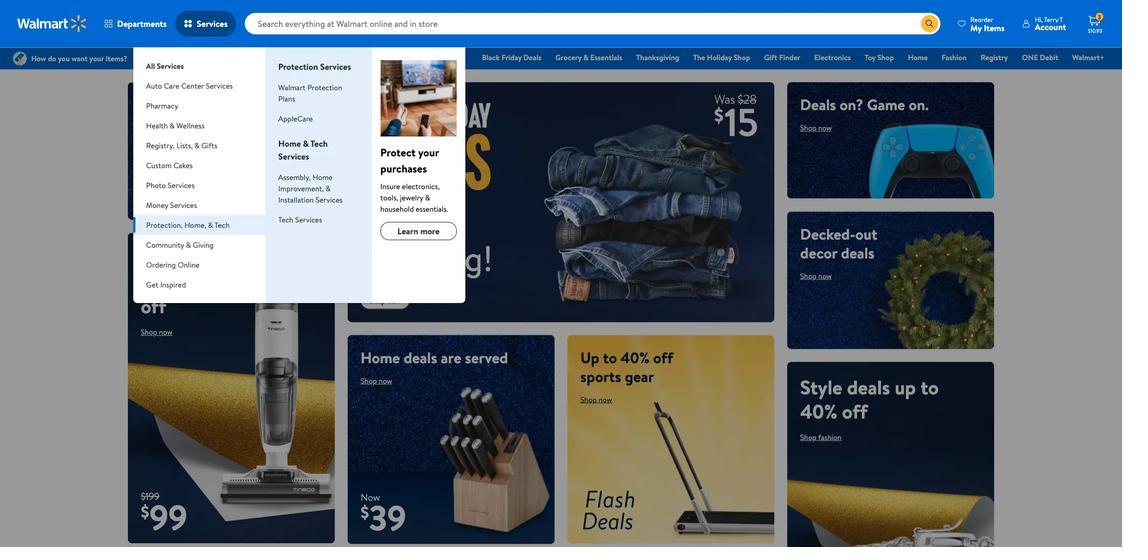 Task type: locate. For each thing, give the bounding box(es) containing it.
applecare link
[[278, 113, 313, 124]]

1 horizontal spatial off
[[653, 347, 673, 368]]

gifts
[[201, 140, 217, 151]]

$199 $ 99
[[141, 490, 187, 541]]

shop now link for decked-out decor deals
[[800, 271, 832, 281]]

$ for 99
[[141, 499, 149, 523]]

insure
[[380, 181, 400, 191]]

services inside dropdown button
[[168, 180, 195, 190]]

giving
[[193, 239, 214, 250]]

purchases
[[380, 161, 427, 176]]

Search search field
[[245, 13, 941, 34]]

services down improvement,
[[316, 194, 343, 205]]

black friday deals link
[[477, 52, 546, 63]]

get
[[146, 279, 158, 290]]

home for home deals up to 30% off
[[141, 244, 192, 271]]

tech down installation on the top
[[278, 214, 293, 225]]

protection services
[[278, 61, 351, 73]]

learn more
[[397, 225, 440, 237]]

health & wellness
[[146, 120, 205, 131]]

2 horizontal spatial to
[[921, 374, 939, 400]]

services down installation on the top
[[295, 214, 322, 225]]

now dollar 39 null group
[[348, 490, 406, 544]]

tech services link
[[278, 214, 322, 225]]

essentials
[[590, 52, 622, 63]]

huge
[[247, 94, 280, 115]]

home inside home & tech services
[[278, 138, 301, 149]]

big!
[[438, 234, 493, 282]]

&
[[584, 52, 589, 63], [170, 120, 175, 131], [303, 138, 309, 149], [195, 140, 200, 151], [326, 183, 331, 194], [425, 192, 430, 203], [208, 220, 213, 230], [186, 239, 191, 250]]

home inside assembly, home improvement, & installation services
[[313, 172, 333, 182]]

up
[[581, 347, 599, 368]]

tech services
[[278, 214, 322, 225]]

1 vertical spatial 40%
[[800, 398, 838, 425]]

0 vertical spatial 40%
[[621, 347, 650, 368]]

now for save big!
[[388, 296, 401, 306]]

shop now for home deals are served
[[361, 376, 392, 386]]

style deals up to 40% off
[[800, 374, 939, 425]]

deals for home deals up to 30% off
[[196, 244, 239, 271]]

home inside the home deals up to 30% off
[[141, 244, 192, 271]]

0 vertical spatial deals
[[524, 52, 542, 63]]

installation
[[278, 194, 314, 205]]

1 horizontal spatial to
[[603, 347, 617, 368]]

registry,
[[146, 140, 175, 151]]

0 horizontal spatial $
[[141, 499, 149, 523]]

0 horizontal spatial up
[[141, 268, 162, 295]]

0 horizontal spatial deals
[[524, 52, 542, 63]]

shop for home deals up to 30% off
[[141, 327, 157, 337]]

to inside the home deals up to 30% off
[[167, 268, 185, 295]]

learn more link
[[380, 222, 457, 240]]

$
[[141, 499, 149, 523], [361, 500, 369, 524]]

40% up shop fashion link on the right bottom of page
[[800, 398, 838, 425]]

the
[[693, 52, 705, 63]]

shop now link for save big!
[[361, 292, 410, 309]]

now for home deals up to 30% off
[[159, 327, 172, 337]]

40% inside up to 40% off sports gear
[[621, 347, 650, 368]]

services
[[197, 18, 228, 30], [157, 60, 184, 71], [320, 61, 351, 73], [206, 80, 233, 91], [278, 151, 309, 162], [168, 180, 195, 190], [316, 194, 343, 205], [170, 200, 197, 210], [295, 214, 322, 225]]

shop for deals on? game on.
[[800, 123, 817, 133]]

protection down protection services on the top
[[307, 82, 342, 92]]

40% right up
[[621, 347, 650, 368]]

services inside home & tech services
[[278, 151, 309, 162]]

off inside the home deals up to 30% off
[[141, 293, 166, 320]]

$ inside "now $ 39"
[[361, 500, 369, 524]]

up inside style deals up to 40% off
[[895, 374, 916, 400]]

tech
[[311, 138, 328, 149], [278, 214, 293, 225], [215, 220, 230, 230]]

deals inside decked-out decor deals
[[841, 242, 875, 263]]

$199
[[141, 490, 159, 503]]

shop now link for home deals are served
[[361, 376, 392, 386]]

shop for high tech gifts, huge savings
[[141, 141, 157, 152]]

fashion
[[818, 432, 842, 442]]

to for home
[[167, 268, 185, 295]]

walmart protection plans link
[[278, 82, 342, 104]]

2 vertical spatial to
[[921, 374, 939, 400]]

services up all services link
[[197, 18, 228, 30]]

tech down applecare on the top
[[311, 138, 328, 149]]

1 horizontal spatial $
[[361, 500, 369, 524]]

2 vertical spatial off
[[842, 398, 868, 425]]

gift
[[764, 52, 777, 63]]

1 horizontal spatial 40%
[[800, 398, 838, 425]]

1 vertical spatial up
[[895, 374, 916, 400]]

services up protection, home, & tech
[[170, 200, 197, 210]]

decked-out decor deals
[[800, 223, 878, 263]]

improvement,
[[278, 183, 324, 194]]

home link
[[903, 52, 933, 63]]

now
[[361, 490, 380, 504]]

0 horizontal spatial to
[[167, 268, 185, 295]]

up inside the home deals up to 30% off
[[141, 268, 162, 295]]

services up gifts,
[[206, 80, 233, 91]]

off inside style deals up to 40% off
[[842, 398, 868, 425]]

tech right home,
[[215, 220, 230, 230]]

inspired
[[160, 279, 186, 290]]

0 vertical spatial to
[[167, 268, 185, 295]]

protection, home, & tech
[[146, 220, 230, 230]]

community & giving
[[146, 239, 214, 250]]

0 horizontal spatial 40%
[[621, 347, 650, 368]]

walmart image
[[17, 15, 87, 32]]

deals inside style deals up to 40% off
[[847, 374, 890, 400]]

shop now for high tech gifts, huge savings
[[141, 141, 172, 152]]

save
[[361, 234, 429, 282]]

$ inside $199 $ 99
[[141, 499, 149, 523]]

one debit
[[1022, 52, 1059, 63]]

money
[[146, 200, 168, 210]]

reorder my items
[[971, 15, 1005, 34]]

0 horizontal spatial off
[[141, 293, 166, 320]]

gear
[[625, 366, 654, 387]]

now
[[818, 123, 832, 133], [159, 141, 172, 152], [818, 271, 832, 281], [388, 296, 401, 306], [159, 327, 172, 337], [379, 376, 392, 386], [599, 394, 612, 405]]

essentials.
[[416, 203, 448, 214]]

1 horizontal spatial up
[[895, 374, 916, 400]]

tools,
[[380, 192, 398, 203]]

1 vertical spatial deals
[[800, 94, 836, 115]]

money services
[[146, 200, 197, 210]]

custom cakes
[[146, 160, 193, 170]]

learn
[[397, 225, 418, 237]]

reorder
[[971, 15, 993, 24]]

0 vertical spatial up
[[141, 268, 162, 295]]

& up essentials. on the left of the page
[[425, 192, 430, 203]]

to inside style deals up to 40% off
[[921, 374, 939, 400]]

walmart+
[[1073, 52, 1105, 63]]

sports
[[581, 366, 621, 387]]

all services
[[146, 60, 184, 71]]

fashion link
[[937, 52, 972, 63]]

shop now for save big!
[[369, 296, 401, 306]]

style
[[800, 374, 843, 400]]

decor
[[800, 242, 838, 263]]

0 vertical spatial off
[[141, 293, 166, 320]]

custom cakes button
[[133, 155, 265, 175]]

home deals are served
[[361, 347, 508, 368]]

40%
[[621, 347, 650, 368], [800, 398, 838, 425]]

deals inside the home deals up to 30% off
[[196, 244, 239, 271]]

3
[[1098, 12, 1101, 21]]

deals left on?
[[800, 94, 836, 115]]

2 horizontal spatial off
[[842, 398, 868, 425]]

out
[[856, 223, 878, 244]]

shop now for decked-out decor deals
[[800, 271, 832, 281]]

1 vertical spatial off
[[653, 347, 673, 368]]

applecare
[[278, 113, 313, 124]]

ordering online button
[[133, 255, 265, 275]]

0 vertical spatial protection
[[278, 61, 318, 73]]

& down applecare on the top
[[303, 138, 309, 149]]

account
[[1035, 21, 1066, 33]]

health & wellness button
[[133, 116, 265, 135]]

shop now link
[[800, 123, 832, 133], [141, 141, 172, 152], [800, 271, 832, 281], [361, 292, 410, 309], [141, 327, 172, 337], [361, 376, 392, 386], [581, 394, 612, 405]]

services up the assembly,
[[278, 151, 309, 162]]

shop for home deals are served
[[361, 376, 377, 386]]

services down "cakes"
[[168, 180, 195, 190]]

1 vertical spatial to
[[603, 347, 617, 368]]

shop fashion link
[[800, 432, 842, 442]]

thanksgiving link
[[632, 52, 684, 63]]

registry, lists, & gifts
[[146, 140, 217, 151]]

0 horizontal spatial tech
[[215, 220, 230, 230]]

& right improvement,
[[326, 183, 331, 194]]

up
[[141, 268, 162, 295], [895, 374, 916, 400]]

1 horizontal spatial tech
[[278, 214, 293, 225]]

deals right friday
[[524, 52, 542, 63]]

$ for 39
[[361, 500, 369, 524]]

one debit link
[[1017, 52, 1063, 63]]

1 vertical spatial protection
[[307, 82, 342, 92]]

on?
[[840, 94, 864, 115]]

home,
[[185, 220, 206, 230]]

& left giving
[[186, 239, 191, 250]]

protection up walmart
[[278, 61, 318, 73]]

2 horizontal spatial tech
[[311, 138, 328, 149]]

home
[[908, 52, 928, 63], [278, 138, 301, 149], [313, 172, 333, 182], [141, 244, 192, 271], [361, 347, 400, 368]]



Task type: describe. For each thing, give the bounding box(es) containing it.
services inside popup button
[[197, 18, 228, 30]]

protection,
[[146, 220, 183, 230]]

services right all at the top of the page
[[157, 60, 184, 71]]

now for deals on? game on.
[[818, 123, 832, 133]]

get inspired button
[[133, 275, 265, 295]]

auto
[[146, 80, 162, 91]]

grocery & essentials
[[556, 52, 622, 63]]

protect your purchases insure electronics, tools, jewelry & household essentials.
[[380, 145, 448, 214]]

thanksgiving
[[636, 52, 679, 63]]

deals for home deals are served
[[404, 347, 437, 368]]

gift finder link
[[759, 52, 805, 63]]

terry
[[1044, 15, 1059, 24]]

get inspired
[[146, 279, 186, 290]]

30%
[[189, 268, 225, 295]]

cakes
[[173, 160, 193, 170]]

now $ 39
[[361, 490, 406, 541]]

fashion
[[942, 52, 967, 63]]

now for decked-out decor deals
[[818, 271, 832, 281]]

pharmacy button
[[133, 96, 265, 116]]

& inside home & tech services
[[303, 138, 309, 149]]

community & giving button
[[133, 235, 265, 255]]

toy
[[865, 52, 876, 63]]

jewelry
[[400, 192, 423, 203]]

to inside up to 40% off sports gear
[[603, 347, 617, 368]]

registry, lists, & gifts button
[[133, 135, 265, 155]]

shop for decked-out decor deals
[[800, 271, 817, 281]]

save big!
[[361, 234, 493, 282]]

shop for style deals up to 40% off
[[800, 432, 817, 442]]

services inside assembly, home improvement, & installation services
[[316, 194, 343, 205]]

shop now link for home deals up to 30% off
[[141, 327, 172, 337]]

on.
[[909, 94, 929, 115]]

registry
[[981, 52, 1008, 63]]

auto care center services
[[146, 80, 233, 91]]

1 horizontal spatial deals
[[800, 94, 836, 115]]

assembly, home improvement, & installation services
[[278, 172, 343, 205]]

community
[[146, 239, 184, 250]]

your
[[418, 145, 439, 160]]

holiday
[[707, 52, 732, 63]]

high
[[141, 94, 173, 115]]

services button
[[175, 11, 236, 37]]

home for home deals are served
[[361, 347, 400, 368]]

photo
[[146, 180, 166, 190]]

departments
[[117, 18, 167, 30]]

shop for save big!
[[369, 296, 386, 306]]

household
[[380, 203, 414, 214]]

electronics,
[[402, 181, 440, 191]]

registry link
[[976, 52, 1013, 63]]

now for high tech gifts, huge savings
[[159, 141, 172, 152]]

was dollar $199, now dollar 99 group
[[128, 490, 187, 543]]

decked-
[[800, 223, 856, 244]]

Walmart Site-Wide search field
[[245, 13, 941, 34]]

shop now for deals on? game on.
[[800, 123, 832, 133]]

auto care center services button
[[133, 76, 265, 96]]

more
[[420, 225, 440, 237]]

tech
[[176, 94, 206, 115]]

assembly,
[[278, 172, 311, 182]]

finder
[[779, 52, 800, 63]]

pharmacy
[[146, 100, 178, 111]]

40% inside style deals up to 40% off
[[800, 398, 838, 425]]

tech inside dropdown button
[[215, 220, 230, 230]]

the holiday shop
[[693, 52, 750, 63]]

services inside dropdown button
[[170, 200, 197, 210]]

health
[[146, 120, 168, 131]]

gift finder
[[764, 52, 800, 63]]

up for style deals up to 40% off
[[895, 374, 916, 400]]

home for home & tech services
[[278, 138, 301, 149]]

search icon image
[[925, 19, 934, 28]]

tech inside home & tech services
[[311, 138, 328, 149]]

off inside up to 40% off sports gear
[[653, 347, 673, 368]]

lists,
[[177, 140, 193, 151]]

photo services
[[146, 180, 195, 190]]

$10.93
[[1088, 27, 1103, 34]]

plans
[[278, 93, 295, 104]]

services up walmart protection plans
[[320, 61, 351, 73]]

& left gifts
[[195, 140, 200, 151]]

shop now link for high tech gifts, huge savings
[[141, 141, 172, 152]]

wellness
[[176, 120, 205, 131]]

are
[[441, 347, 461, 368]]

assembly, home improvement, & installation services link
[[278, 172, 343, 205]]

99
[[149, 493, 187, 541]]

& inside assembly, home improvement, & installation services
[[326, 183, 331, 194]]

grocery
[[556, 52, 582, 63]]

off for style deals up to 40% off
[[842, 398, 868, 425]]

& right health
[[170, 120, 175, 131]]

electronics link
[[810, 52, 856, 63]]

electronics
[[814, 52, 851, 63]]

up for home deals up to 30% off
[[141, 268, 162, 295]]

shop now link for up to 40% off sports gear
[[581, 394, 612, 405]]

shop now link for deals on? game on.
[[800, 123, 832, 133]]

up to 40% off sports gear
[[581, 347, 673, 387]]

protection, home, & tech image
[[380, 60, 457, 137]]

served
[[465, 347, 508, 368]]

home for home
[[908, 52, 928, 63]]

the holiday shop link
[[689, 52, 755, 63]]

custom
[[146, 160, 172, 170]]

& right grocery
[[584, 52, 589, 63]]

deals for style deals up to 40% off
[[847, 374, 890, 400]]

all services link
[[133, 47, 265, 76]]

& inside 'protect your purchases insure electronics, tools, jewelry & household essentials.'
[[425, 192, 430, 203]]

walmart protection plans
[[278, 82, 342, 104]]

savings
[[141, 113, 188, 134]]

off for home deals up to 30% off
[[141, 293, 166, 320]]

ordering
[[146, 259, 176, 270]]

ordering online
[[146, 259, 199, 270]]

services inside dropdown button
[[206, 80, 233, 91]]

game
[[867, 94, 905, 115]]

shop now for home deals up to 30% off
[[141, 327, 172, 337]]

now for up to 40% off sports gear
[[599, 394, 612, 405]]

photo services button
[[133, 175, 265, 195]]

& inside dropdown button
[[186, 239, 191, 250]]

black friday deals
[[482, 52, 542, 63]]

now for home deals are served
[[379, 376, 392, 386]]

items
[[984, 22, 1005, 34]]

& right home,
[[208, 220, 213, 230]]

shop for up to 40% off sports gear
[[581, 394, 597, 405]]

gifts,
[[209, 94, 244, 115]]

hi, terry t account
[[1035, 15, 1066, 33]]

to for style
[[921, 374, 939, 400]]

protection inside walmart protection plans
[[307, 82, 342, 92]]

my
[[971, 22, 982, 34]]

protect
[[380, 145, 416, 160]]

shop now for up to 40% off sports gear
[[581, 394, 612, 405]]

walmart
[[278, 82, 306, 92]]



Task type: vqa. For each thing, say whether or not it's contained in the screenshot.
might
no



